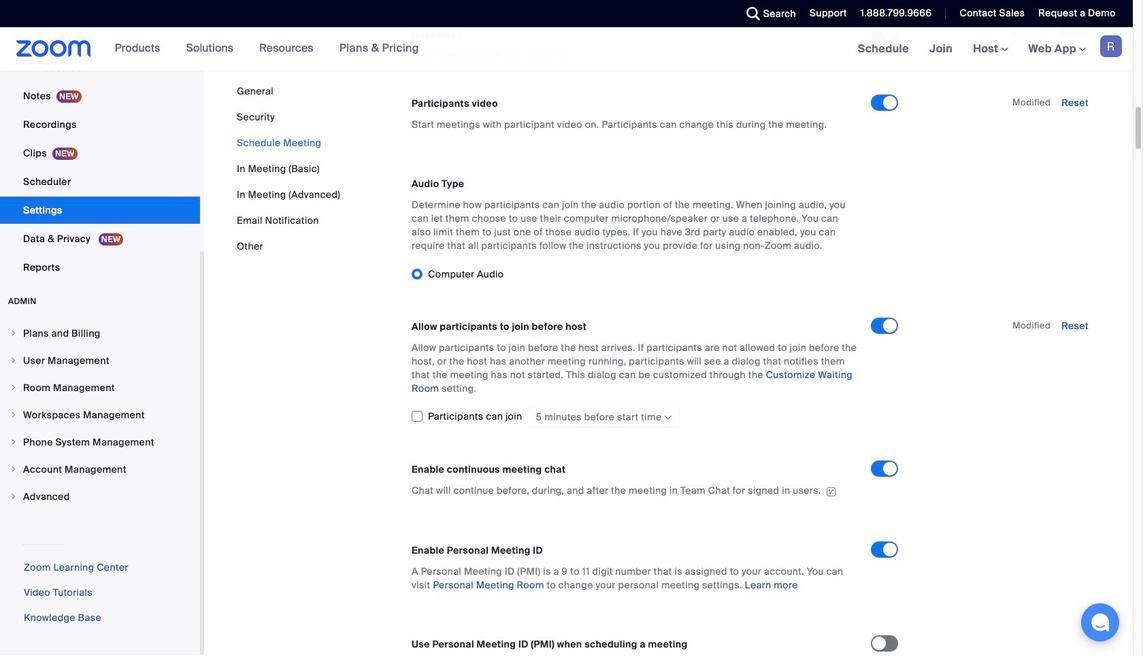 Task type: locate. For each thing, give the bounding box(es) containing it.
2 right image from the top
[[10, 357, 18, 365]]

1 vertical spatial right image
[[10, 466, 18, 474]]

7 menu item from the top
[[0, 484, 200, 510]]

menu bar
[[237, 84, 341, 253]]

1 right image from the top
[[10, 330, 18, 338]]

right image
[[10, 330, 18, 338], [10, 357, 18, 365], [10, 384, 18, 392], [10, 439, 18, 447], [10, 493, 18, 501]]

menu item
[[0, 321, 200, 347], [0, 348, 200, 374], [0, 375, 200, 401], [0, 402, 200, 428], [0, 430, 200, 456], [0, 457, 200, 483], [0, 484, 200, 510]]

6 menu item from the top
[[0, 457, 200, 483]]

3 right image from the top
[[10, 384, 18, 392]]

banner
[[0, 27, 1134, 71]]

personal menu menu
[[0, 0, 200, 283]]

2 menu item from the top
[[0, 348, 200, 374]]

0 vertical spatial right image
[[10, 411, 18, 419]]

right image
[[10, 411, 18, 419], [10, 466, 18, 474]]

3 menu item from the top
[[0, 375, 200, 401]]

admin menu menu
[[0, 321, 200, 511]]

1 menu item from the top
[[0, 321, 200, 347]]

2 right image from the top
[[10, 466, 18, 474]]

1 right image from the top
[[10, 411, 18, 419]]



Task type: vqa. For each thing, say whether or not it's contained in the screenshot.
menu item
yes



Task type: describe. For each thing, give the bounding box(es) containing it.
5 right image from the top
[[10, 493, 18, 501]]

product information navigation
[[91, 27, 430, 71]]

5 menu item from the top
[[0, 430, 200, 456]]

open chat image
[[1092, 614, 1111, 633]]

right image for 4th menu item from the top of the admin menu menu
[[10, 411, 18, 419]]

4 right image from the top
[[10, 439, 18, 447]]

meetings navigation
[[848, 27, 1134, 71]]

profile picture image
[[1101, 35, 1123, 57]]

zoom logo image
[[16, 40, 91, 57]]

4 menu item from the top
[[0, 402, 200, 428]]

right image for 2nd menu item from the bottom
[[10, 466, 18, 474]]



